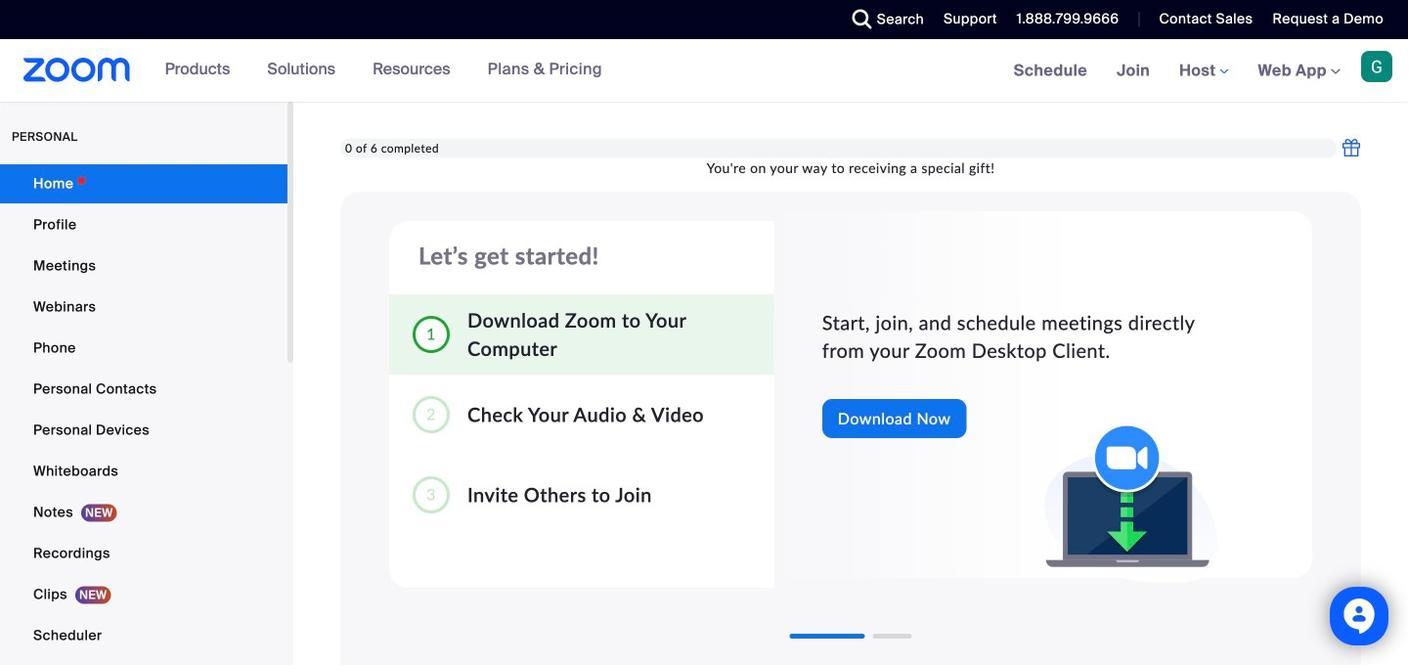 Task type: vqa. For each thing, say whether or not it's contained in the screenshot.
product information NAVIGATION
yes



Task type: locate. For each thing, give the bounding box(es) containing it.
meetings navigation
[[1000, 39, 1409, 103]]

profile picture image
[[1362, 51, 1393, 82]]

banner
[[0, 39, 1409, 103]]

product information navigation
[[150, 39, 617, 102]]



Task type: describe. For each thing, give the bounding box(es) containing it.
zoom logo image
[[23, 58, 131, 82]]

personal menu menu
[[0, 164, 288, 665]]



